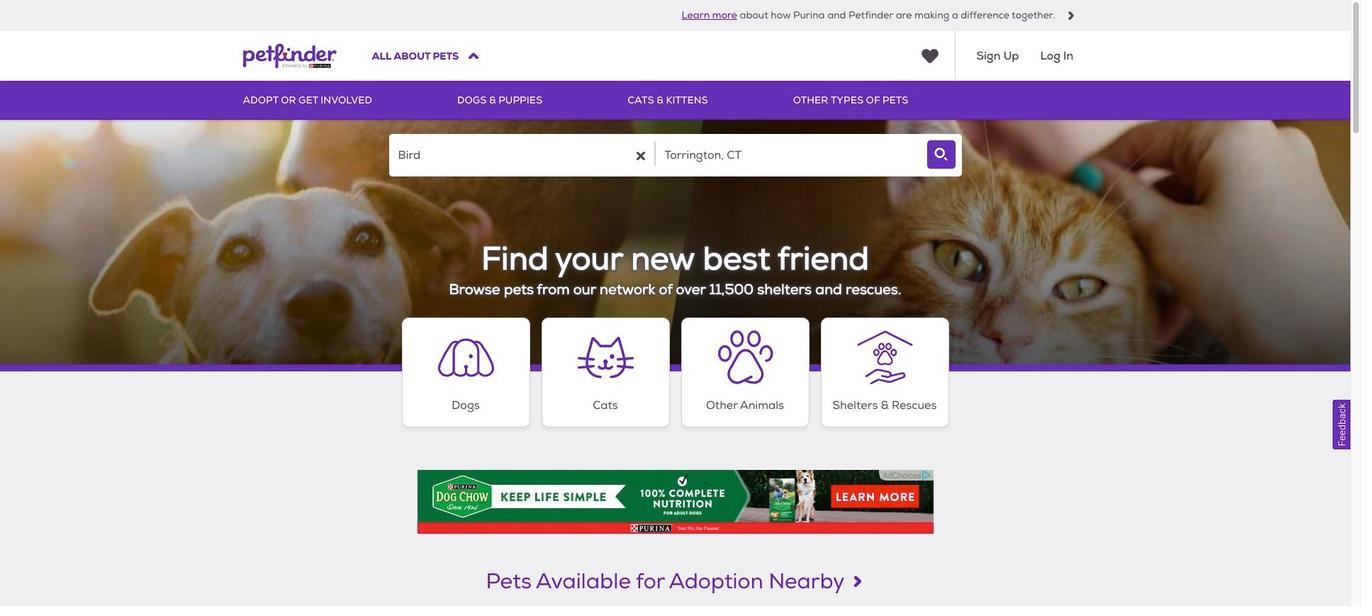 Task type: vqa. For each thing, say whether or not it's contained in the screenshot.
animal search suggestions LIST BOX
no



Task type: locate. For each thing, give the bounding box(es) containing it.
9c2b2 image
[[1067, 11, 1075, 20]]

advertisement element
[[417, 470, 933, 534]]

petfinder logo image
[[243, 31, 336, 81]]

Search Terrier, Kitten, etc. text field
[[389, 134, 654, 177]]

primary element
[[243, 81, 1108, 120]]



Task type: describe. For each thing, give the bounding box(es) containing it.
Enter City, State, or ZIP text field
[[655, 134, 921, 177]]



